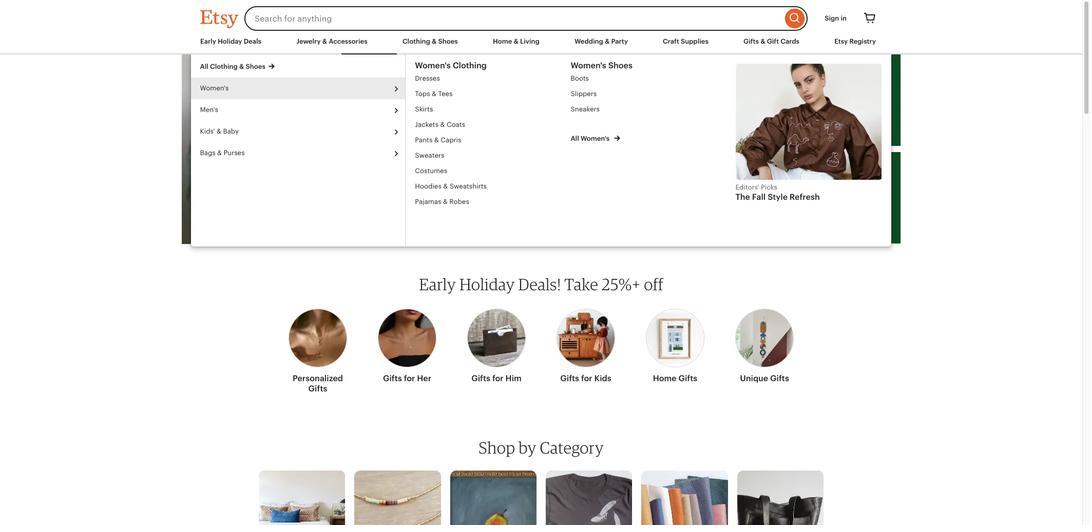 Task type: vqa. For each thing, say whether or not it's contained in the screenshot.
Home & Living link
yes



Task type: locate. For each thing, give the bounding box(es) containing it.
early holiday deals are here!
[[414, 92, 538, 129]]

women's shoes
[[571, 61, 633, 70]]

2 vertical spatial holiday
[[460, 274, 515, 294]]

& for wedding & party
[[605, 38, 610, 45]]

accessories
[[329, 38, 368, 45]]

2 vertical spatial early
[[419, 274, 456, 294]]

holiday
[[218, 38, 242, 45], [456, 92, 514, 110], [460, 274, 515, 294]]

pants
[[416, 136, 433, 144]]

editors'
[[736, 184, 760, 191]]

home & living menu item
[[493, 38, 540, 45]]

0 horizontal spatial all
[[200, 63, 209, 70]]

craft supplies menu item
[[663, 38, 709, 45]]

tops
[[416, 90, 431, 98]]

all for all clothing & shoes
[[200, 63, 209, 70]]

her
[[417, 373, 432, 383]]

shoes up the women's clothing
[[438, 38, 458, 45]]

wedding & party menu item
[[575, 38, 628, 45]]

tees
[[439, 90, 453, 98]]

all inside all women's link
[[571, 135, 580, 142]]

etsy registry
[[835, 38, 876, 45]]

all down early holiday deals link
[[200, 63, 209, 70]]

& up the pajamas & robes
[[444, 182, 448, 190]]

boots
[[571, 74, 589, 82]]

women's menu item
[[191, 78, 406, 99]]

& left tees
[[432, 90, 437, 98]]

& for bags & purses
[[218, 149, 222, 157]]

1 horizontal spatial all
[[571, 135, 580, 142]]

women's for women's clothing
[[416, 61, 451, 70]]

craft supplies
[[663, 38, 709, 45]]

& up the women's clothing
[[432, 38, 437, 45]]

women's down sneakers
[[581, 135, 610, 142]]

menu bar
[[200, 37, 883, 54]]

gifts
[[855, 173, 881, 187]]

1 horizontal spatial personalized
[[779, 173, 852, 187]]

1 vertical spatial early
[[414, 92, 452, 110]]

kids' & baby menu item
[[191, 121, 406, 142]]

shop by category
[[479, 438, 604, 457]]

& left robes
[[443, 198, 448, 205]]

for left him in the left of the page
[[493, 373, 504, 383]]

Search for anything text field
[[245, 6, 783, 31]]

& inside "link"
[[441, 121, 445, 128]]

shoes down "party" at the right top
[[609, 61, 633, 70]]

& left living
[[514, 38, 519, 45]]

holiday for deals!
[[460, 274, 515, 294]]

early inside early holiday deals link
[[200, 38, 216, 45]]

unique
[[740, 373, 769, 383]]

men's menu item
[[191, 99, 406, 121]]

etsy
[[835, 38, 848, 45]]

1 vertical spatial home
[[653, 373, 677, 383]]

& right kids' in the left of the page
[[217, 127, 222, 135]]

women's clothing link
[[416, 61, 571, 71]]

1 horizontal spatial clothing
[[403, 38, 430, 45]]

home
[[493, 38, 512, 45], [653, 373, 677, 383]]

for right spirits
[[867, 76, 883, 90]]

all inside all clothing & shoes link
[[200, 63, 209, 70]]

jewelry & accessories menu item
[[296, 38, 368, 45]]

early for early holiday deals
[[200, 38, 216, 45]]

clothing & shoes link
[[403, 37, 458, 46]]

costumes link
[[416, 163, 571, 179]]

capris
[[441, 136, 462, 144]]

0 horizontal spatial home
[[493, 38, 512, 45]]

& for pajamas & robes
[[443, 198, 448, 205]]

2 horizontal spatial shoes
[[609, 61, 633, 70]]

registry
[[850, 38, 876, 45]]

off
[[644, 274, 664, 294]]

early holiday deals! take 25%+ off
[[419, 274, 664, 294]]

& for home & living
[[514, 38, 519, 45]]

0 horizontal spatial clothing
[[210, 63, 238, 70]]

gifts & gift cards menu item
[[744, 38, 800, 45]]

gifts for her
[[383, 373, 432, 383]]

shoes
[[438, 38, 458, 45], [609, 61, 633, 70], [246, 63, 266, 70]]

& for pants & capris
[[435, 136, 439, 144]]

women's up dresses
[[416, 61, 451, 70]]

early for early holiday deals are here!
[[414, 92, 452, 110]]

shoes down deals
[[246, 63, 266, 70]]

holiday for deals are here!
[[456, 92, 514, 110]]

personalized
[[779, 173, 852, 187], [293, 373, 343, 383]]

clothing up dresses
[[403, 38, 430, 45]]

cards
[[781, 38, 800, 45]]

1 vertical spatial all
[[571, 135, 580, 142]]

clothing & shoes menu item
[[403, 38, 458, 45]]

costumes
[[416, 167, 448, 175]]

early holiday deals link
[[200, 37, 261, 46]]

1 horizontal spatial home
[[653, 373, 677, 383]]

& right bags
[[218, 149, 222, 157]]

women's up the boots
[[571, 61, 607, 70]]

dresses link
[[416, 71, 571, 86]]

& left the coats
[[441, 121, 445, 128]]

jewelry & accessories
[[296, 38, 368, 45]]

None search field
[[245, 6, 808, 31]]

clothing & shoes
[[403, 38, 458, 45]]

fall
[[753, 192, 766, 202]]

craft supplies link
[[663, 37, 709, 46]]

0 vertical spatial all
[[200, 63, 209, 70]]

sign in
[[825, 14, 847, 22]]

early inside early holiday deals are here!
[[414, 92, 452, 110]]

30% off!
[[812, 190, 874, 208]]

bags & purses menu item
[[191, 142, 406, 164]]

personalized for gifts
[[293, 373, 343, 383]]

shop
[[479, 438, 516, 457]]

all clothing & shoes
[[200, 63, 266, 70]]

menu
[[191, 58, 406, 164]]

jackets & coats link
[[416, 117, 571, 133]]

party
[[612, 38, 628, 45]]

all down sneakers
[[571, 135, 580, 142]]

women's up men's in the top left of the page
[[200, 84, 229, 92]]

for left kids
[[581, 373, 593, 383]]

1 vertical spatial personalized
[[293, 373, 343, 383]]

gifts
[[744, 38, 759, 45], [383, 373, 402, 383], [472, 373, 491, 383], [561, 373, 580, 383], [679, 373, 698, 383], [771, 373, 789, 383], [309, 384, 327, 393]]

spirits
[[829, 76, 864, 90]]

0 vertical spatial early
[[200, 38, 216, 45]]

kids'
[[200, 127, 215, 135]]

25%+
[[602, 274, 641, 294]]

1 vertical spatial holiday
[[456, 92, 514, 110]]

gifts & gift cards link
[[744, 37, 800, 46]]

early for early holiday deals! take 25%+ off
[[419, 274, 456, 294]]

a festive scene featuring a candle shown with a holiday message and colorfully illustrated trees on its label. image
[[616, 54, 758, 146]]

deals are here!
[[414, 111, 538, 129]]

women's inside 'menu item'
[[200, 84, 229, 92]]

tops & tees link
[[416, 86, 571, 102]]

slippers link
[[571, 86, 727, 102]]

for left the her
[[404, 373, 415, 383]]

clothing down early holiday deals link
[[210, 63, 238, 70]]

early holiday deals
[[200, 38, 261, 45]]

early
[[200, 38, 216, 45], [414, 92, 452, 110], [419, 274, 456, 294]]

0 vertical spatial holiday
[[218, 38, 242, 45]]

& left gift
[[761, 38, 766, 45]]

holiday inside menu bar
[[218, 38, 242, 45]]

& left "party" at the right top
[[605, 38, 610, 45]]

jewelry & accessories link
[[296, 37, 368, 46]]

for
[[867, 76, 883, 90], [404, 373, 415, 383], [493, 373, 504, 383], [581, 373, 593, 383]]

women's for women's
[[200, 84, 229, 92]]

craft
[[663, 38, 680, 45]]

& right pants
[[435, 136, 439, 144]]

& for hoodies & sweatshirts
[[444, 182, 448, 190]]

0 horizontal spatial personalized
[[293, 373, 343, 383]]

for for gifts for kids
[[581, 373, 593, 383]]

women's
[[416, 61, 451, 70], [571, 61, 607, 70], [200, 84, 229, 92], [581, 135, 610, 142]]

personalized gifts
[[779, 173, 881, 187]]

holiday for deals
[[218, 38, 242, 45]]

clothing
[[403, 38, 430, 45], [453, 61, 487, 70], [210, 63, 238, 70]]

2 horizontal spatial clothing
[[453, 61, 487, 70]]

unique gifts link
[[736, 303, 794, 388]]

wedding
[[575, 38, 604, 45]]

0 vertical spatial home
[[493, 38, 512, 45]]

clothing up dresses link
[[453, 61, 487, 70]]

&
[[322, 38, 327, 45], [432, 38, 437, 45], [514, 38, 519, 45], [605, 38, 610, 45], [761, 38, 766, 45], [240, 63, 244, 70], [432, 90, 437, 98], [441, 121, 445, 128], [217, 127, 222, 135], [435, 136, 439, 144], [218, 149, 222, 157], [444, 182, 448, 190], [443, 198, 448, 205]]

sign
[[825, 14, 840, 22]]

& right 'jewelry'
[[322, 38, 327, 45]]

0 vertical spatial personalized
[[779, 173, 852, 187]]

holiday inside early holiday deals are here!
[[456, 92, 514, 110]]

gifts for kids link
[[557, 303, 615, 388]]

home & living link
[[493, 37, 540, 46]]



Task type: describe. For each thing, give the bounding box(es) containing it.
gift
[[767, 38, 779, 45]]

etsy registry link
[[835, 37, 876, 46]]

hoodies & sweatshirts link
[[416, 179, 571, 194]]

gifts for him
[[472, 373, 522, 383]]

sneakers
[[571, 105, 600, 113]]

brighten
[[776, 76, 826, 90]]

all for all women's
[[571, 135, 580, 142]]

home for home & living
[[493, 38, 512, 45]]

deals
[[244, 38, 261, 45]]

for for gifts for her
[[404, 373, 415, 383]]

unique gifts
[[740, 373, 789, 383]]

clothing for all clothing & shoes
[[210, 63, 238, 70]]

sweaters link
[[416, 148, 571, 163]]

clothing for women's clothing
[[453, 61, 487, 70]]

& down early holiday deals link
[[240, 63, 244, 70]]

women's clothing
[[416, 61, 487, 70]]

dresses
[[416, 74, 440, 82]]

slippers
[[571, 90, 597, 98]]

refresh
[[790, 192, 821, 202]]

coats
[[447, 121, 466, 128]]

personalized gifts link
[[289, 303, 347, 398]]

0 horizontal spatial shoes
[[246, 63, 266, 70]]

women's shoes link
[[571, 61, 727, 71]]

all women's
[[571, 135, 612, 142]]

pants & capris link
[[416, 133, 571, 148]]

a collection of multi-colored dog leashes with rose gold latches, which can be customized with a pet name. image
[[616, 152, 758, 243]]

sneakers link
[[571, 102, 727, 117]]

kids' & baby
[[200, 127, 239, 135]]

living
[[520, 38, 540, 45]]

& for tops & tees
[[432, 90, 437, 98]]

robes
[[450, 198, 470, 205]]

home for home gifts
[[653, 373, 677, 383]]

take
[[565, 274, 599, 294]]

category
[[540, 438, 604, 457]]

for for gifts for him
[[493, 373, 504, 383]]

& for gifts & gift cards
[[761, 38, 766, 45]]

hoodies & sweatshirts
[[416, 182, 487, 190]]

menu containing all clothing & shoes
[[191, 58, 406, 164]]

menu bar containing early holiday deals
[[200, 37, 883, 54]]

up to 30% off!
[[779, 190, 874, 208]]

him
[[506, 373, 522, 383]]

home gifts link
[[646, 303, 705, 388]]

supplies
[[681, 38, 709, 45]]

jackets
[[416, 121, 439, 128]]

& for clothing & shoes
[[432, 38, 437, 45]]

gifts inside the personalized gifts
[[309, 384, 327, 393]]

wedding & party link
[[575, 37, 628, 46]]

home & living
[[493, 38, 540, 45]]

pajamas & robes link
[[416, 194, 571, 210]]

picks
[[762, 184, 778, 191]]

pajamas & robes
[[416, 198, 470, 205]]

style
[[768, 192, 788, 202]]

hoodies
[[416, 182, 442, 190]]

tops & tees
[[416, 90, 453, 98]]

men's
[[200, 106, 219, 114]]

baby
[[223, 127, 239, 135]]

& for kids' & baby
[[217, 127, 222, 135]]

sign in banner
[[182, 0, 901, 37]]

personalized gifts
[[293, 373, 343, 393]]

none search field inside 'sign in' banner
[[245, 6, 808, 31]]

brighten spirits for under $20!
[[776, 76, 883, 110]]

women's for women's shoes
[[571, 61, 607, 70]]

pants & capris
[[416, 136, 462, 144]]

home gifts
[[653, 373, 698, 383]]

bags
[[200, 149, 216, 157]]

jackets & coats
[[416, 121, 466, 128]]

editors' picks the fall style refresh
[[736, 184, 821, 202]]

skirts
[[416, 105, 433, 113]]

for inside brighten spirits for under $20!
[[867, 76, 883, 90]]

by
[[519, 438, 537, 457]]

all women's link
[[571, 126, 727, 143]]

jewelry
[[296, 38, 321, 45]]

gifts & gift cards
[[744, 38, 800, 45]]

wedding & party
[[575, 38, 628, 45]]

sweatshirts
[[450, 182, 487, 190]]

gifts for him link
[[467, 303, 526, 388]]

gifts for kids
[[561, 373, 612, 383]]

deals!
[[518, 274, 561, 294]]

& for jackets & coats
[[441, 121, 445, 128]]

to
[[797, 193, 809, 207]]

1 horizontal spatial shoes
[[438, 38, 458, 45]]

all clothing & shoes link
[[200, 58, 406, 71]]

sweaters
[[416, 152, 445, 159]]

under $20!
[[776, 92, 857, 110]]

the
[[736, 192, 751, 202]]

sign in button
[[817, 9, 855, 28]]

purses
[[224, 149, 245, 157]]

personalized for gifts
[[779, 173, 852, 187]]

a personalized ornament commemorating a child's first holiday featuring ornate lettering and subtle patterns. image
[[182, 54, 396, 244]]

skirts link
[[416, 102, 571, 117]]

& for jewelry & accessories
[[322, 38, 327, 45]]



